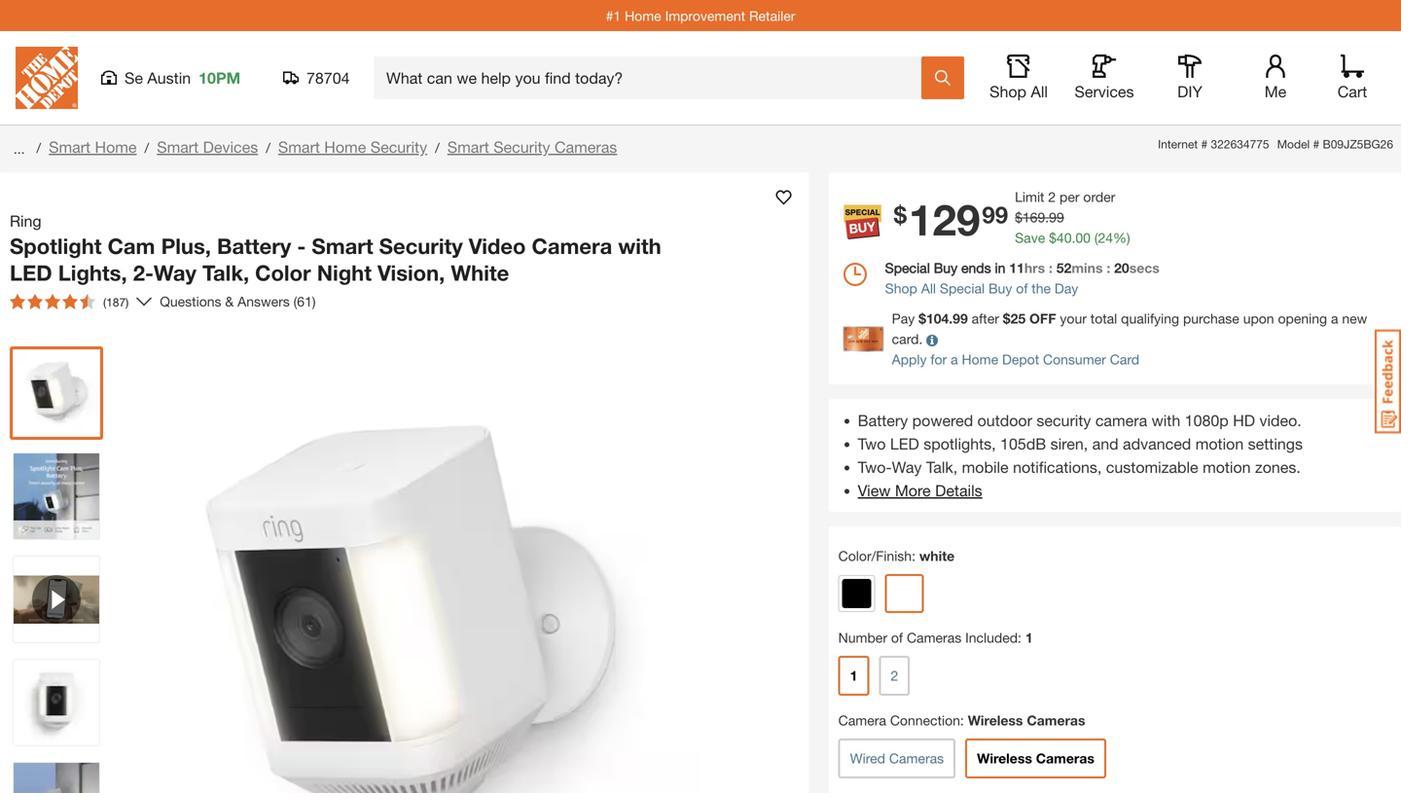 Task type: describe. For each thing, give the bounding box(es) containing it.
ends
[[961, 260, 991, 276]]

0 vertical spatial buy
[[934, 260, 958, 276]]

&
[[225, 293, 234, 309]]

ring
[[10, 212, 41, 230]]

advanced
[[1123, 435, 1191, 453]]

mobile
[[962, 458, 1009, 476]]

of inside special buy ends in 11 hrs : 52 mins : 20 secs shop all special buy of the day
[[1016, 280, 1028, 296]]

1 vertical spatial camera
[[839, 712, 887, 728]]

devices
[[203, 138, 258, 156]]

shop all
[[990, 82, 1048, 101]]

shop inside button
[[990, 82, 1027, 101]]

hrs
[[1025, 260, 1045, 276]]

(
[[1095, 230, 1098, 246]]

52
[[1057, 260, 1072, 276]]

What can we help you find today? search field
[[386, 57, 921, 98]]

1 inside button
[[850, 668, 858, 684]]

opening
[[1278, 310, 1327, 327]]

per
[[1060, 189, 1080, 205]]

cameras inside wired cameras button
[[889, 750, 944, 766]]

view
[[858, 481, 891, 500]]

with inside battery powered outdoor security camera with 1080p hd video. two  led spotlights, 105db siren, and advanced motion settings two-way talk, mobile notifications, customizable motion zones. view more details
[[1152, 411, 1181, 430]]

the
[[1032, 280, 1051, 296]]

... / smart home / smart devices / smart home security / smart security cameras
[[10, 138, 617, 157]]

me button
[[1245, 54, 1307, 101]]

1 horizontal spatial buy
[[989, 280, 1012, 296]]

... button
[[10, 135, 29, 163]]

your
[[1060, 310, 1087, 327]]

apply
[[892, 351, 927, 367]]

order
[[1084, 189, 1116, 205]]

1 # from the left
[[1201, 137, 1208, 151]]

wired cameras
[[850, 750, 944, 766]]

limit 2 per order $ 169 . 99 save $ 40 . 00 ( 24 %)
[[1015, 189, 1131, 246]]

1 horizontal spatial .
[[1072, 230, 1076, 246]]

$ right after
[[1003, 310, 1011, 327]]

secs
[[1130, 260, 1160, 276]]

battery inside ring spotlight cam plus, battery - smart security video camera with led lights, 2-way talk, color night vision, white
[[217, 233, 291, 259]]

home right #1
[[625, 8, 661, 24]]

20
[[1114, 260, 1130, 276]]

notifications,
[[1013, 458, 1102, 476]]

way inside battery powered outdoor security camera with 1080p hd video. two  led spotlights, 105db siren, and advanced motion settings two-way talk, mobile notifications, customizable motion zones. view more details
[[892, 458, 922, 476]]

apply for a home depot consumer card link
[[892, 351, 1140, 367]]

your total qualifying purchase upon opening a new card.
[[892, 310, 1368, 347]]

new
[[1342, 310, 1368, 327]]

after
[[972, 310, 999, 327]]

1 vertical spatial special
[[940, 280, 985, 296]]

camera
[[1096, 411, 1148, 430]]

2-
[[133, 260, 154, 286]]

internet
[[1158, 137, 1198, 151]]

camera inside ring spotlight cam plus, battery - smart security video camera with led lights, 2-way talk, color night vision, white
[[532, 233, 612, 259]]

home left depot
[[962, 351, 999, 367]]

purchase
[[1183, 310, 1240, 327]]

zones.
[[1255, 458, 1301, 476]]

and
[[1092, 435, 1119, 453]]

a inside your total qualifying purchase upon opening a new card.
[[1331, 310, 1339, 327]]

2 inside button
[[891, 668, 898, 684]]

save
[[1015, 230, 1045, 246]]

2 inside limit 2 per order $ 169 . 99 save $ 40 . 00 ( 24 %)
[[1048, 189, 1056, 205]]

4.5 stars image
[[10, 294, 95, 309]]

10pm
[[199, 69, 241, 87]]

hd
[[1233, 411, 1255, 430]]

led inside battery powered outdoor security camera with 1080p hd video. two  led spotlights, 105db siren, and advanced motion settings two-way talk, mobile notifications, customizable motion zones. view more details
[[890, 435, 919, 453]]

more
[[895, 481, 931, 500]]

(187)
[[103, 295, 129, 309]]

info image
[[927, 335, 938, 346]]

00
[[1076, 230, 1091, 246]]

4 / from the left
[[435, 140, 440, 156]]

2 # from the left
[[1313, 137, 1320, 151]]

105db
[[1000, 435, 1046, 453]]

(187) button
[[2, 286, 136, 317]]

home down '78704'
[[324, 138, 366, 156]]

cart link
[[1331, 54, 1374, 101]]

settings
[[1248, 435, 1303, 453]]

(187) link
[[2, 286, 152, 317]]

$ right save
[[1049, 230, 1057, 246]]

customizable
[[1106, 458, 1199, 476]]

pay
[[892, 310, 915, 327]]

upon
[[1243, 310, 1274, 327]]

security
[[1037, 411, 1091, 430]]

services
[[1075, 82, 1134, 101]]

battery powered outdoor security camera with 1080p hd video. two  led spotlights, 105db siren, and advanced motion settings two-way talk, mobile notifications, customizable motion zones. view more details
[[858, 411, 1303, 500]]

number
[[839, 630, 888, 646]]

all inside button
[[1031, 82, 1048, 101]]

diy
[[1178, 82, 1203, 101]]

battery inside battery powered outdoor security camera with 1080p hd video. two  led spotlights, 105db siren, and advanced motion settings two-way talk, mobile notifications, customizable motion zones. view more details
[[858, 411, 908, 430]]

104.99
[[926, 310, 968, 327]]

apply for a home depot consumer card
[[892, 351, 1140, 367]]

white
[[451, 260, 509, 286]]

spotlight
[[10, 233, 102, 259]]

wireless cameras
[[977, 750, 1095, 766]]

video
[[469, 233, 526, 259]]

plus,
[[161, 233, 211, 259]]

spotlights,
[[924, 435, 996, 453]]

%)
[[1113, 230, 1131, 246]]

cameras inside ... / smart home / smart devices / smart home security / smart security cameras
[[555, 138, 617, 156]]

details
[[935, 481, 983, 500]]

cameras inside wireless cameras button
[[1036, 750, 1095, 766]]

$ down the limit
[[1015, 209, 1023, 225]]

color/finish
[[839, 548, 912, 564]]

lights,
[[58, 260, 127, 286]]

color
[[255, 260, 311, 286]]

$ inside "$ 129 99"
[[894, 201, 907, 228]]

depot
[[1002, 351, 1039, 367]]

ring spotlight cam plus, battery - smart security video camera with led lights, 2-way talk, color night vision, white
[[10, 212, 661, 286]]

6324017815112 image
[[14, 557, 99, 642]]

smart inside ring spotlight cam plus, battery - smart security video camera with led lights, 2-way talk, color night vision, white
[[312, 233, 373, 259]]

$ right pay
[[919, 310, 926, 327]]



Task type: locate. For each thing, give the bounding box(es) containing it.
322634775
[[1211, 137, 1270, 151]]

number of cameras included : 1
[[839, 630, 1033, 646]]

1 horizontal spatial led
[[890, 435, 919, 453]]

shop inside special buy ends in 11 hrs : 52 mins : 20 secs shop all special buy of the day
[[885, 280, 918, 296]]

wireless up wireless cameras
[[968, 712, 1023, 728]]

video.
[[1260, 411, 1302, 430]]

all inside special buy ends in 11 hrs : 52 mins : 20 secs shop all special buy of the day
[[921, 280, 936, 296]]

battery
[[217, 233, 291, 259], [858, 411, 908, 430]]

1 right the included
[[1026, 630, 1033, 646]]

#1 home improvement retailer
[[606, 8, 795, 24]]

2
[[1048, 189, 1056, 205], [891, 668, 898, 684]]

0 horizontal spatial .
[[1045, 209, 1049, 225]]

1 vertical spatial shop
[[885, 280, 918, 296]]

1 horizontal spatial all
[[1031, 82, 1048, 101]]

0 horizontal spatial way
[[154, 260, 196, 286]]

with
[[618, 233, 661, 259], [1152, 411, 1181, 430]]

of left the
[[1016, 280, 1028, 296]]

white ring smart security cameras b09jz5bg26 e1.1 image
[[14, 454, 99, 539]]

view more details link
[[858, 481, 983, 500]]

special
[[885, 260, 930, 276], [940, 280, 985, 296]]

2 right 1 button
[[891, 668, 898, 684]]

129
[[909, 194, 980, 245]]

a left new
[[1331, 310, 1339, 327]]

78704 button
[[283, 68, 350, 88]]

1 horizontal spatial way
[[892, 458, 922, 476]]

...
[[14, 141, 25, 157]]

off
[[1030, 310, 1056, 327]]

25
[[1011, 310, 1026, 327]]

wired cameras button
[[839, 739, 956, 779]]

b09jz5bg26
[[1323, 137, 1394, 151]]

0 horizontal spatial talk,
[[202, 260, 249, 286]]

/ right the smart home security link
[[435, 140, 440, 156]]

1 vertical spatial 2
[[891, 668, 898, 684]]

buy
[[934, 260, 958, 276], [989, 280, 1012, 296]]

talk, inside ring spotlight cam plus, battery - smart security video camera with led lights, 2-way talk, color night vision, white
[[202, 260, 249, 286]]

/ right "devices"
[[266, 140, 270, 156]]

special up pay
[[885, 260, 930, 276]]

motion down the hd
[[1203, 458, 1251, 476]]

way up more
[[892, 458, 922, 476]]

led inside ring spotlight cam plus, battery - smart security video camera with led lights, 2-way talk, color night vision, white
[[10, 260, 52, 286]]

0 horizontal spatial #
[[1201, 137, 1208, 151]]

1 horizontal spatial #
[[1313, 137, 1320, 151]]

color/finish : white
[[839, 548, 955, 564]]

me
[[1265, 82, 1287, 101]]

0 vertical spatial way
[[154, 260, 196, 286]]

0 vertical spatial .
[[1045, 209, 1049, 225]]

1 vertical spatial with
[[1152, 411, 1181, 430]]

talk, up details
[[926, 458, 958, 476]]

internet # 322634775 model # b09jz5bg26
[[1158, 137, 1394, 151]]

connection
[[890, 712, 960, 728]]

of right number
[[891, 630, 903, 646]]

white image
[[890, 579, 919, 608]]

questions
[[160, 293, 221, 309]]

smart devices link
[[157, 138, 258, 156]]

3 / from the left
[[266, 140, 270, 156]]

# right model
[[1313, 137, 1320, 151]]

questions & answers (61)
[[160, 293, 316, 309]]

camera
[[532, 233, 612, 259], [839, 712, 887, 728]]

24
[[1098, 230, 1113, 246]]

shop left services
[[990, 82, 1027, 101]]

answers
[[238, 293, 290, 309]]

0 vertical spatial wireless
[[968, 712, 1023, 728]]

wireless down 'camera connection : wireless cameras'
[[977, 750, 1032, 766]]

0 horizontal spatial with
[[618, 233, 661, 259]]

vision,
[[378, 260, 445, 286]]

1 horizontal spatial with
[[1152, 411, 1181, 430]]

0 vertical spatial with
[[618, 233, 661, 259]]

#
[[1201, 137, 1208, 151], [1313, 137, 1320, 151]]

0 horizontal spatial camera
[[532, 233, 612, 259]]

0 vertical spatial 1
[[1026, 630, 1033, 646]]

home
[[625, 8, 661, 24], [95, 138, 137, 156], [324, 138, 366, 156], [962, 351, 999, 367]]

powered
[[913, 411, 973, 430]]

card
[[1110, 351, 1140, 367]]

in
[[995, 260, 1006, 276]]

talk, inside battery powered outdoor security camera with 1080p hd video. two  led spotlights, 105db siren, and advanced motion settings two-way talk, mobile notifications, customizable motion zones. view more details
[[926, 458, 958, 476]]

white ring smart security cameras b09jz5bg26 4f.3 image
[[14, 763, 99, 793]]

model
[[1277, 137, 1310, 151]]

0 horizontal spatial of
[[891, 630, 903, 646]]

1 horizontal spatial 1
[[1026, 630, 1033, 646]]

camera right video
[[532, 233, 612, 259]]

way down "plus,"
[[154, 260, 196, 286]]

#1
[[606, 8, 621, 24]]

battery up color
[[217, 233, 291, 259]]

way
[[154, 260, 196, 286], [892, 458, 922, 476]]

0 vertical spatial a
[[1331, 310, 1339, 327]]

99 inside limit 2 per order $ 169 . 99 save $ 40 . 00 ( 24 %)
[[1049, 209, 1064, 225]]

day
[[1055, 280, 1079, 296]]

0 horizontal spatial 99
[[982, 201, 1008, 228]]

mins
[[1072, 260, 1103, 276]]

0 horizontal spatial led
[[10, 260, 52, 286]]

card.
[[892, 331, 923, 347]]

1 horizontal spatial camera
[[839, 712, 887, 728]]

/ right smart home link
[[145, 140, 149, 156]]

security
[[371, 138, 427, 156], [494, 138, 550, 156], [379, 233, 463, 259]]

all left services
[[1031, 82, 1048, 101]]

1
[[1026, 630, 1033, 646], [850, 668, 858, 684]]

with inside ring spotlight cam plus, battery - smart security video camera with led lights, 2-way talk, color night vision, white
[[618, 233, 661, 259]]

2 left per
[[1048, 189, 1056, 205]]

0 vertical spatial motion
[[1196, 435, 1244, 453]]

a right for
[[951, 351, 958, 367]]

0 horizontal spatial 2
[[891, 668, 898, 684]]

smart security cameras link
[[447, 138, 617, 156]]

shop up pay
[[885, 280, 918, 296]]

0 horizontal spatial shop
[[885, 280, 918, 296]]

special down ends
[[940, 280, 985, 296]]

1 vertical spatial of
[[891, 630, 903, 646]]

1 horizontal spatial of
[[1016, 280, 1028, 296]]

white ring smart security cameras b09jz5bg26 c3.2 image
[[14, 660, 99, 745]]

.
[[1045, 209, 1049, 225], [1072, 230, 1076, 246]]

consumer
[[1043, 351, 1106, 367]]

cart
[[1338, 82, 1368, 101]]

motion
[[1196, 435, 1244, 453], [1203, 458, 1251, 476]]

shop all button
[[988, 54, 1050, 101]]

austin
[[147, 69, 191, 87]]

1 horizontal spatial 99
[[1049, 209, 1064, 225]]

pay $ 104.99 after $ 25 off
[[892, 310, 1056, 327]]

0 vertical spatial 2
[[1048, 189, 1056, 205]]

# right internet
[[1201, 137, 1208, 151]]

improvement
[[665, 8, 746, 24]]

1 vertical spatial talk,
[[926, 458, 958, 476]]

2 button
[[879, 656, 910, 696]]

se
[[125, 69, 143, 87]]

1 button
[[839, 656, 869, 696]]

led right two
[[890, 435, 919, 453]]

diy button
[[1159, 54, 1221, 101]]

feedback link image
[[1375, 329, 1401, 434]]

1 vertical spatial buy
[[989, 280, 1012, 296]]

talk, up &
[[202, 260, 249, 286]]

0 horizontal spatial special
[[885, 260, 930, 276]]

1 vertical spatial motion
[[1203, 458, 1251, 476]]

apply now image
[[843, 326, 892, 352]]

99 left the limit
[[982, 201, 1008, 228]]

$ left the 129
[[894, 201, 907, 228]]

1 horizontal spatial special
[[940, 280, 985, 296]]

se austin 10pm
[[125, 69, 241, 87]]

0 vertical spatial all
[[1031, 82, 1048, 101]]

led up 4.5 stars 'image'
[[10, 260, 52, 286]]

white
[[920, 548, 955, 564]]

1 horizontal spatial battery
[[858, 411, 908, 430]]

1 vertical spatial all
[[921, 280, 936, 296]]

wireless inside button
[[977, 750, 1032, 766]]

battery up two
[[858, 411, 908, 430]]

1 horizontal spatial shop
[[990, 82, 1027, 101]]

1 vertical spatial led
[[890, 435, 919, 453]]

0 horizontal spatial 1
[[850, 668, 858, 684]]

siren,
[[1051, 435, 1088, 453]]

0 vertical spatial camera
[[532, 233, 612, 259]]

0 vertical spatial of
[[1016, 280, 1028, 296]]

/ right ...
[[36, 140, 41, 156]]

home down se
[[95, 138, 137, 156]]

1 / from the left
[[36, 140, 41, 156]]

buy left ends
[[934, 260, 958, 276]]

99
[[982, 201, 1008, 228], [1049, 209, 1064, 225]]

0 horizontal spatial buy
[[934, 260, 958, 276]]

black image
[[842, 579, 872, 608]]

1 vertical spatial battery
[[858, 411, 908, 430]]

0 vertical spatial led
[[10, 260, 52, 286]]

1 vertical spatial 1
[[850, 668, 858, 684]]

shop
[[990, 82, 1027, 101], [885, 280, 918, 296]]

wireless cameras button
[[966, 739, 1106, 779]]

169
[[1023, 209, 1045, 225]]

1 horizontal spatial talk,
[[926, 458, 958, 476]]

way inside ring spotlight cam plus, battery - smart security video camera with led lights, 2-way talk, color night vision, white
[[154, 260, 196, 286]]

1 vertical spatial a
[[951, 351, 958, 367]]

outdoor
[[978, 411, 1032, 430]]

1 horizontal spatial a
[[1331, 310, 1339, 327]]

(61)
[[294, 293, 316, 309]]

camera connection : wireless cameras
[[839, 712, 1086, 728]]

smart home link
[[49, 138, 137, 156]]

special buy ends in 11 hrs : 52 mins : 20 secs shop all special buy of the day
[[885, 260, 1160, 296]]

0 vertical spatial shop
[[990, 82, 1027, 101]]

2 / from the left
[[145, 140, 149, 156]]

1 vertical spatial wireless
[[977, 750, 1032, 766]]

0 horizontal spatial all
[[921, 280, 936, 296]]

camera up the wired
[[839, 712, 887, 728]]

1 horizontal spatial 2
[[1048, 189, 1056, 205]]

0 vertical spatial special
[[885, 260, 930, 276]]

99 up 40
[[1049, 209, 1064, 225]]

99 inside "$ 129 99"
[[982, 201, 1008, 228]]

0 horizontal spatial battery
[[217, 233, 291, 259]]

78704
[[307, 69, 350, 87]]

0 vertical spatial talk,
[[202, 260, 249, 286]]

smart home security link
[[278, 138, 427, 156]]

all up 104.99
[[921, 280, 936, 296]]

the home depot logo image
[[16, 47, 78, 109]]

led
[[10, 260, 52, 286], [890, 435, 919, 453]]

1 vertical spatial .
[[1072, 230, 1076, 246]]

1 down number
[[850, 668, 858, 684]]

white ring smart security cameras b09jz5bg26 64.0 image
[[14, 350, 99, 436]]

0 horizontal spatial a
[[951, 351, 958, 367]]

11
[[1009, 260, 1025, 276]]

security inside ring spotlight cam plus, battery - smart security video camera with led lights, 2-way talk, color night vision, white
[[379, 233, 463, 259]]

1 vertical spatial way
[[892, 458, 922, 476]]

buy down in
[[989, 280, 1012, 296]]

limit
[[1015, 189, 1045, 205]]

0 vertical spatial battery
[[217, 233, 291, 259]]

motion down "1080p"
[[1196, 435, 1244, 453]]



Task type: vqa. For each thing, say whether or not it's contained in the screenshot.
'To' corresponding to How to Install an Exterior Door
no



